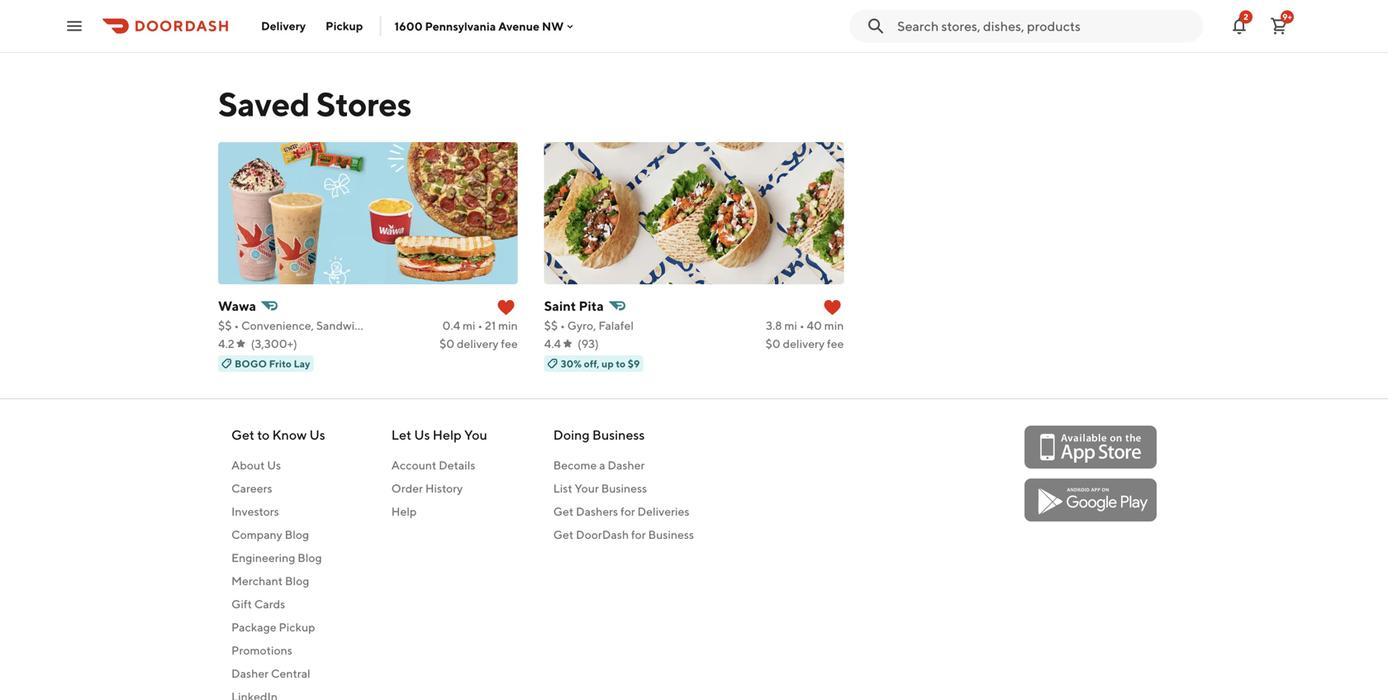 Task type: locate. For each thing, give the bounding box(es) containing it.
$$ up 4.2
[[218, 319, 232, 332]]

2 horizontal spatial us
[[414, 427, 430, 443]]

open menu image
[[64, 16, 84, 36]]

pickup
[[326, 19, 363, 33], [279, 620, 315, 634]]

for inside get dashers for deliveries link
[[621, 505, 636, 518]]

delivery down 3.8 mi • 40 min
[[783, 337, 825, 351]]

help link
[[392, 503, 488, 520]]

$​0 for wawa
[[440, 337, 455, 351]]

1 horizontal spatial pickup
[[326, 19, 363, 33]]

help left you
[[433, 427, 462, 443]]

2 vertical spatial get
[[554, 528, 574, 542]]

$​0 delivery fee for saint pita
[[766, 337, 844, 351]]

up
[[602, 358, 614, 370]]

fee down 0.4 mi • 21 min
[[501, 337, 518, 351]]

saint pita
[[545, 298, 604, 314]]

0 horizontal spatial $​0 delivery fee
[[440, 337, 518, 351]]

$​0 delivery fee
[[440, 337, 518, 351], [766, 337, 844, 351]]

business
[[593, 427, 645, 443], [602, 482, 647, 495], [649, 528, 694, 542]]

to left know on the left bottom of the page
[[257, 427, 270, 443]]

pennsylvania
[[425, 19, 496, 33]]

1600 pennsylvania avenue nw button
[[395, 19, 577, 33]]

engineering blog
[[231, 551, 322, 565]]

central
[[271, 667, 311, 680]]

for down the list your business link
[[621, 505, 636, 518]]

• left the 21
[[478, 319, 483, 332]]

for inside 'get doordash for business' link
[[632, 528, 646, 542]]

get left doordash
[[554, 528, 574, 542]]

pickup right delivery
[[326, 19, 363, 33]]

1 vertical spatial blog
[[298, 551, 322, 565]]

min right 40
[[825, 319, 844, 332]]

2 $$ from the left
[[545, 319, 558, 332]]

about
[[231, 458, 265, 472]]

account details link
[[392, 457, 488, 474]]

2 $​0 from the left
[[766, 337, 781, 351]]

0 horizontal spatial delivery
[[457, 337, 499, 351]]

2 vertical spatial business
[[649, 528, 694, 542]]

1 horizontal spatial us
[[310, 427, 326, 443]]

dasher
[[608, 458, 645, 472], [231, 667, 269, 680]]

1 horizontal spatial click to remove this store from your saved list image
[[823, 298, 843, 317]]

1 horizontal spatial mi
[[785, 319, 798, 332]]

delivery for saint pita
[[783, 337, 825, 351]]

bogo frito lay
[[235, 358, 310, 370]]

1 delivery from the left
[[457, 337, 499, 351]]

order history
[[392, 482, 463, 495]]

click to remove this store from your saved list image up 3.8 mi • 40 min
[[823, 298, 843, 317]]

investors
[[231, 505, 279, 518]]

list
[[554, 482, 573, 495]]

0 vertical spatial help
[[433, 427, 462, 443]]

us inside about us 'link'
[[267, 458, 281, 472]]

40
[[807, 319, 822, 332]]

company blog
[[231, 528, 309, 542]]

dasher central
[[231, 667, 311, 680]]

0 vertical spatial dasher
[[608, 458, 645, 472]]

1 min from the left
[[499, 319, 518, 332]]

investors link
[[231, 503, 326, 520]]

delivery
[[261, 19, 306, 33]]

$​0 down 0.4
[[440, 337, 455, 351]]

us up careers link
[[267, 458, 281, 472]]

0 vertical spatial blog
[[285, 528, 309, 542]]

• left gyro,
[[561, 319, 565, 332]]

2 $​0 delivery fee from the left
[[766, 337, 844, 351]]

click to remove this store from your saved list image up 0.4 mi • 21 min
[[497, 298, 516, 317]]

fee down 3.8 mi • 40 min
[[827, 337, 844, 351]]

$$ for wawa
[[218, 319, 232, 332]]

get for get to know us
[[231, 427, 255, 443]]

for down get dashers for deliveries link
[[632, 528, 646, 542]]

1 click to remove this store from your saved list image from the left
[[497, 298, 516, 317]]

$$ up 4.4
[[545, 319, 558, 332]]

2 min from the left
[[825, 319, 844, 332]]

delivery for wawa
[[457, 337, 499, 351]]

0 vertical spatial for
[[621, 505, 636, 518]]

1 vertical spatial to
[[257, 427, 270, 443]]

$$
[[218, 319, 232, 332], [545, 319, 558, 332]]

$​0 delivery fee down 3.8 mi • 40 min
[[766, 337, 844, 351]]

get doordash for business
[[554, 528, 694, 542]]

1 vertical spatial get
[[554, 505, 574, 518]]

1 mi from the left
[[463, 319, 476, 332]]

2 mi from the left
[[785, 319, 798, 332]]

business down become a dasher link
[[602, 482, 647, 495]]

fee
[[501, 337, 518, 351], [827, 337, 844, 351]]

doordash
[[576, 528, 629, 542]]

0 horizontal spatial mi
[[463, 319, 476, 332]]

0 horizontal spatial click to remove this store from your saved list image
[[497, 298, 516, 317]]

account
[[392, 458, 437, 472]]

2 click to remove this store from your saved list image from the left
[[823, 298, 843, 317]]

1 horizontal spatial $​0 delivery fee
[[766, 337, 844, 351]]

gyro,
[[568, 319, 597, 332]]

get up about
[[231, 427, 255, 443]]

30%
[[561, 358, 582, 370]]

get to know us
[[231, 427, 326, 443]]

1 fee from the left
[[501, 337, 518, 351]]

0 horizontal spatial us
[[267, 458, 281, 472]]

a
[[600, 458, 606, 472]]

avenue
[[499, 19, 540, 33]]

mi right 3.8
[[785, 319, 798, 332]]

mi
[[463, 319, 476, 332], [785, 319, 798, 332]]

blog down 'company blog' link
[[298, 551, 322, 565]]

0 horizontal spatial min
[[499, 319, 518, 332]]

delivery
[[457, 337, 499, 351], [783, 337, 825, 351]]

0 vertical spatial pickup
[[326, 19, 363, 33]]

0 horizontal spatial $​0
[[440, 337, 455, 351]]

sandwiches
[[316, 319, 379, 332]]

1 vertical spatial for
[[632, 528, 646, 542]]

nw
[[542, 19, 564, 33]]

for for dashers
[[621, 505, 636, 518]]

1 $​0 delivery fee from the left
[[440, 337, 518, 351]]

us right let
[[414, 427, 430, 443]]

4 • from the left
[[800, 319, 805, 332]]

0 horizontal spatial pickup
[[279, 620, 315, 634]]

falafel
[[599, 319, 634, 332]]

your
[[575, 482, 599, 495]]

know
[[272, 427, 307, 443]]

company blog link
[[231, 527, 326, 543]]

gift
[[231, 597, 252, 611]]

1 horizontal spatial help
[[433, 427, 462, 443]]

delivery down 0.4 mi • 21 min
[[457, 337, 499, 351]]

$​0 down 3.8
[[766, 337, 781, 351]]

click to remove this store from your saved list image
[[497, 298, 516, 317], [823, 298, 843, 317]]

2 vertical spatial blog
[[285, 574, 310, 588]]

pickup down gift cards link at the bottom of page
[[279, 620, 315, 634]]

1 horizontal spatial $$
[[545, 319, 558, 332]]

fee for wawa
[[501, 337, 518, 351]]

0 horizontal spatial help
[[392, 505, 417, 518]]

mi right 0.4
[[463, 319, 476, 332]]

cards
[[254, 597, 285, 611]]

0 vertical spatial to
[[616, 358, 626, 370]]

0 vertical spatial business
[[593, 427, 645, 443]]

0 horizontal spatial to
[[257, 427, 270, 443]]

1 vertical spatial help
[[392, 505, 417, 518]]

(3,300+)
[[251, 337, 297, 351]]

min right the 21
[[499, 319, 518, 332]]

3 • from the left
[[561, 319, 565, 332]]

for for doordash
[[632, 528, 646, 542]]

1 $$ from the left
[[218, 319, 232, 332]]

blog down engineering blog link
[[285, 574, 310, 588]]

get dashers for deliveries
[[554, 505, 690, 518]]

list your business link
[[554, 480, 694, 497]]

merchant
[[231, 574, 283, 588]]

(93)
[[578, 337, 599, 351]]

pickup button
[[316, 13, 373, 39]]

promotions
[[231, 644, 292, 657]]

• down wawa in the top of the page
[[234, 319, 239, 332]]

us
[[310, 427, 326, 443], [414, 427, 430, 443], [267, 458, 281, 472]]

help down order
[[392, 505, 417, 518]]

min
[[499, 319, 518, 332], [825, 319, 844, 332]]

$​0 delivery fee down 0.4 mi • 21 min
[[440, 337, 518, 351]]

details
[[439, 458, 476, 472]]

click to remove this store from your saved list image for saint pita
[[823, 298, 843, 317]]

us right know on the left bottom of the page
[[310, 427, 326, 443]]

$​0
[[440, 337, 455, 351], [766, 337, 781, 351]]

1 horizontal spatial $​0
[[766, 337, 781, 351]]

0 horizontal spatial $$
[[218, 319, 232, 332]]

to left $9
[[616, 358, 626, 370]]

let us help you
[[392, 427, 488, 443]]

2 delivery from the left
[[783, 337, 825, 351]]

business up become a dasher link
[[593, 427, 645, 443]]

about us
[[231, 458, 281, 472]]

0 horizontal spatial fee
[[501, 337, 518, 351]]

let
[[392, 427, 412, 443]]

1 horizontal spatial min
[[825, 319, 844, 332]]

for
[[621, 505, 636, 518], [632, 528, 646, 542]]

•
[[234, 319, 239, 332], [478, 319, 483, 332], [561, 319, 565, 332], [800, 319, 805, 332]]

business down deliveries
[[649, 528, 694, 542]]

saved
[[218, 84, 310, 124]]

help
[[433, 427, 462, 443], [392, 505, 417, 518]]

blog down investors link
[[285, 528, 309, 542]]

gift cards link
[[231, 596, 326, 613]]

0 vertical spatial get
[[231, 427, 255, 443]]

get down list
[[554, 505, 574, 518]]

dasher up the list your business link
[[608, 458, 645, 472]]

2 fee from the left
[[827, 337, 844, 351]]

1 $​0 from the left
[[440, 337, 455, 351]]

30% off, up to $9
[[561, 358, 640, 370]]

1 horizontal spatial delivery
[[783, 337, 825, 351]]

get
[[231, 427, 255, 443], [554, 505, 574, 518], [554, 528, 574, 542]]

dasher down promotions
[[231, 667, 269, 680]]

0 horizontal spatial dasher
[[231, 667, 269, 680]]

list your business
[[554, 482, 647, 495]]

1 horizontal spatial fee
[[827, 337, 844, 351]]

to
[[616, 358, 626, 370], [257, 427, 270, 443]]

• left 40
[[800, 319, 805, 332]]



Task type: vqa. For each thing, say whether or not it's contained in the screenshot.
the Order History
yes



Task type: describe. For each thing, give the bounding box(es) containing it.
pita
[[579, 298, 604, 314]]

Store search: begin typing to search for stores available on DoorDash text field
[[898, 17, 1194, 35]]

min for saint pita
[[825, 319, 844, 332]]

pickup inside button
[[326, 19, 363, 33]]

careers
[[231, 482, 272, 495]]

1 horizontal spatial dasher
[[608, 458, 645, 472]]

become a dasher link
[[554, 457, 694, 474]]

fee for saint pita
[[827, 337, 844, 351]]

order history link
[[392, 480, 488, 497]]

1600
[[395, 19, 423, 33]]

frito
[[269, 358, 292, 370]]

package pickup link
[[231, 619, 326, 636]]

3.8 mi • 40 min
[[766, 319, 844, 332]]

become a dasher
[[554, 458, 645, 472]]

2
[[1244, 12, 1249, 21]]

notification bell image
[[1230, 16, 1250, 36]]

9+ button
[[1263, 10, 1296, 43]]

engineering
[[231, 551, 295, 565]]

dasher central link
[[231, 666, 326, 682]]

you
[[464, 427, 488, 443]]

mi for wawa
[[463, 319, 476, 332]]

blog for engineering blog
[[298, 551, 322, 565]]

saint
[[545, 298, 576, 314]]

$​0 delivery fee for wawa
[[440, 337, 518, 351]]

package pickup
[[231, 620, 315, 634]]

get dashers for deliveries link
[[554, 503, 694, 520]]

1 • from the left
[[234, 319, 239, 332]]

min for wawa
[[499, 319, 518, 332]]

21
[[485, 319, 496, 332]]

merchant blog link
[[231, 573, 326, 589]]

$$ for saint pita
[[545, 319, 558, 332]]

blog for merchant blog
[[285, 574, 310, 588]]

$$ • convenience, sandwiches
[[218, 319, 379, 332]]

about us link
[[231, 457, 326, 474]]

careers link
[[231, 480, 326, 497]]

engineering blog link
[[231, 550, 326, 566]]

2 • from the left
[[478, 319, 483, 332]]

4.4
[[545, 337, 561, 351]]

9+
[[1283, 12, 1293, 21]]

us for let us help you
[[414, 427, 430, 443]]

saved stores
[[218, 84, 412, 124]]

doing
[[554, 427, 590, 443]]

$​0 for saint pita
[[766, 337, 781, 351]]

promotions link
[[231, 642, 326, 659]]

get doordash for business link
[[554, 527, 694, 543]]

0.4 mi • 21 min
[[443, 319, 518, 332]]

account details
[[392, 458, 476, 472]]

4.2
[[218, 337, 235, 351]]

dashers
[[576, 505, 619, 518]]

1600 pennsylvania avenue nw
[[395, 19, 564, 33]]

$9
[[628, 358, 640, 370]]

order
[[392, 482, 423, 495]]

1 horizontal spatial to
[[616, 358, 626, 370]]

lay
[[294, 358, 310, 370]]

wawa
[[218, 298, 256, 314]]

0.4
[[443, 319, 461, 332]]

merchant blog
[[231, 574, 310, 588]]

convenience,
[[241, 319, 314, 332]]

1 vertical spatial business
[[602, 482, 647, 495]]

us for about us
[[267, 458, 281, 472]]

package
[[231, 620, 277, 634]]

get for get doordash for business
[[554, 528, 574, 542]]

deliveries
[[638, 505, 690, 518]]

history
[[426, 482, 463, 495]]

off,
[[584, 358, 600, 370]]

bogo
[[235, 358, 267, 370]]

1 vertical spatial pickup
[[279, 620, 315, 634]]

mi for saint pita
[[785, 319, 798, 332]]

delivery button
[[251, 13, 316, 39]]

become
[[554, 458, 597, 472]]

doing business
[[554, 427, 645, 443]]

stores
[[316, 84, 412, 124]]

company
[[231, 528, 283, 542]]

1 vertical spatial dasher
[[231, 667, 269, 680]]

1 items, open order cart image
[[1270, 16, 1290, 36]]

get for get dashers for deliveries
[[554, 505, 574, 518]]

$$ • gyro, falafel
[[545, 319, 634, 332]]

click to remove this store from your saved list image for wawa
[[497, 298, 516, 317]]

gift cards
[[231, 597, 285, 611]]

blog for company blog
[[285, 528, 309, 542]]

3.8
[[766, 319, 783, 332]]



